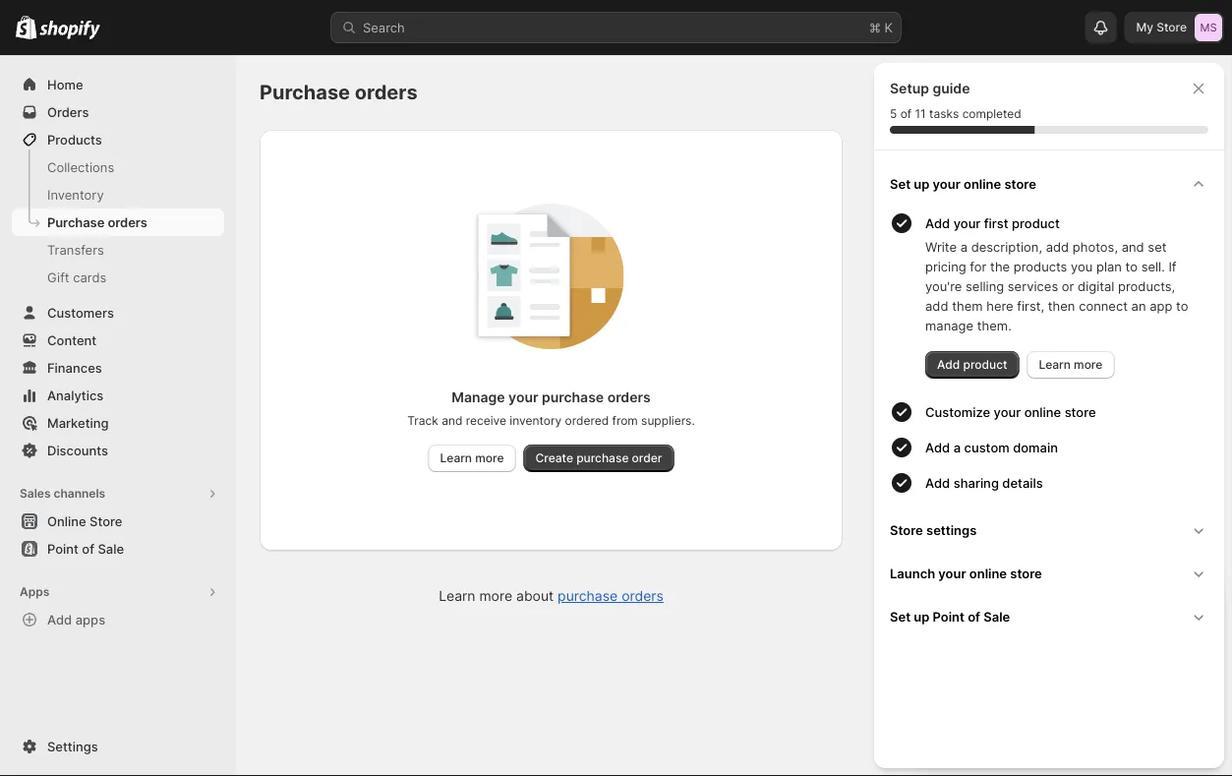 Task type: locate. For each thing, give the bounding box(es) containing it.
0 horizontal spatial purchase
[[47, 215, 105, 230]]

purchase orders down search
[[260, 80, 418, 104]]

and right "track" at left
[[442, 414, 463, 428]]

selling
[[966, 278, 1005, 294]]

store for launch your online store
[[1011, 566, 1043, 581]]

1 vertical spatial learn
[[440, 451, 472, 465]]

up
[[914, 176, 930, 191], [914, 609, 930, 624]]

1 vertical spatial a
[[954, 440, 961, 455]]

sale right your
[[984, 609, 1011, 624]]

1 horizontal spatial product
[[1013, 215, 1060, 231]]

learn more down receive
[[440, 451, 504, 465]]

and
[[1122, 239, 1145, 254], [442, 414, 463, 428]]

product
[[1013, 215, 1060, 231], [964, 358, 1008, 372]]

store inside customize your online store 'button'
[[1065, 404, 1097, 420]]

set down 5
[[890, 176, 911, 191]]

of right 5
[[901, 107, 912, 121]]

a right write
[[961, 239, 968, 254]]

your
[[933, 176, 961, 191], [954, 215, 981, 231], [509, 389, 539, 406], [994, 404, 1022, 420], [939, 566, 967, 581]]

and left set
[[1122, 239, 1145, 254]]

online for customize your online store
[[1025, 404, 1062, 420]]

learn more link up customize your online store 'button'
[[1028, 351, 1115, 379]]

2 vertical spatial learn
[[439, 588, 476, 605]]

1 up from the top
[[914, 176, 930, 191]]

learn down receive
[[440, 451, 472, 465]]

purchase orders link
[[12, 209, 224, 236]]

0 vertical spatial set
[[890, 176, 911, 191]]

store settings button
[[883, 509, 1217, 552]]

them.
[[978, 318, 1012, 333]]

1 horizontal spatial to
[[1177, 298, 1189, 313]]

sales channels button
[[12, 480, 224, 508]]

learn up customize your online store 'button'
[[1039, 358, 1071, 372]]

0 vertical spatial purchase
[[542, 389, 604, 406]]

description,
[[972, 239, 1043, 254]]

customers link
[[12, 299, 224, 327]]

1 horizontal spatial sale
[[984, 609, 1011, 624]]

sale inside setup guide dialog
[[984, 609, 1011, 624]]

a inside button
[[954, 440, 961, 455]]

2 up from the top
[[914, 609, 930, 624]]

purchase inside manage your purchase orders track and receive inventory ordered from suppliers.
[[542, 389, 604, 406]]

sell.
[[1142, 259, 1166, 274]]

1 horizontal spatial point
[[933, 609, 965, 624]]

a left custom
[[954, 440, 961, 455]]

orders
[[355, 80, 418, 104], [108, 215, 148, 230], [608, 389, 651, 406], [622, 588, 664, 605]]

your up your
[[939, 566, 967, 581]]

create
[[536, 451, 574, 465]]

store up launch
[[890, 522, 924, 538]]

to
[[1126, 259, 1138, 274], [1177, 298, 1189, 313]]

your up inventory
[[509, 389, 539, 406]]

0 vertical spatial to
[[1126, 259, 1138, 274]]

shopify image
[[40, 20, 101, 40]]

customize
[[926, 404, 991, 420]]

2 vertical spatial online
[[970, 566, 1008, 581]]

0 vertical spatial a
[[961, 239, 968, 254]]

0 horizontal spatial point
[[47, 541, 79, 556]]

0 vertical spatial more
[[1075, 358, 1103, 372]]

online
[[964, 176, 1002, 191], [1025, 404, 1062, 420], [970, 566, 1008, 581]]

purchase orders
[[260, 80, 418, 104], [47, 215, 148, 230]]

1 vertical spatial purchase
[[577, 451, 629, 465]]

customize your online store button
[[926, 395, 1217, 430]]

0 vertical spatial purchase
[[260, 80, 350, 104]]

0 vertical spatial of
[[901, 107, 912, 121]]

purchase down ordered
[[577, 451, 629, 465]]

1 vertical spatial point
[[933, 609, 965, 624]]

0 horizontal spatial purchase orders
[[47, 215, 148, 230]]

1 horizontal spatial learn more
[[1039, 358, 1103, 372]]

0 vertical spatial learn
[[1039, 358, 1071, 372]]

0 vertical spatial add
[[1047, 239, 1070, 254]]

purchase right about
[[558, 588, 618, 605]]

inventory
[[47, 187, 104, 202]]

add for add your first product
[[926, 215, 951, 231]]

0 vertical spatial product
[[1013, 215, 1060, 231]]

apps
[[75, 612, 105, 627]]

0 horizontal spatial and
[[442, 414, 463, 428]]

up for your
[[914, 176, 930, 191]]

1 vertical spatial online
[[1025, 404, 1062, 420]]

pricing
[[926, 259, 967, 274]]

store inside button
[[90, 514, 122, 529]]

more left about
[[480, 588, 513, 605]]

2 horizontal spatial store
[[1157, 20, 1188, 34]]

product down them.
[[964, 358, 1008, 372]]

0 horizontal spatial of
[[82, 541, 94, 556]]

set up your online store button
[[883, 162, 1217, 206]]

store up the your trial just started
[[1011, 566, 1043, 581]]

from
[[613, 414, 638, 428]]

add left sharing
[[926, 475, 951, 491]]

just
[[1030, 597, 1063, 621]]

0 horizontal spatial sale
[[98, 541, 124, 556]]

store up add a custom domain button
[[1065, 404, 1097, 420]]

1 vertical spatial learn more
[[440, 451, 504, 465]]

your up add a custom domain
[[994, 404, 1022, 420]]

0 horizontal spatial store
[[90, 514, 122, 529]]

1 vertical spatial up
[[914, 609, 930, 624]]

1 horizontal spatial purchase orders
[[260, 80, 418, 104]]

add a custom domain button
[[926, 430, 1217, 465]]

gift cards
[[47, 270, 107, 285]]

1 vertical spatial more
[[475, 451, 504, 465]]

add up write
[[926, 215, 951, 231]]

online inside 'button'
[[1025, 404, 1062, 420]]

purchase orders down inventory link
[[47, 215, 148, 230]]

k
[[885, 20, 893, 35]]

your left first
[[954, 215, 981, 231]]

learn left about
[[439, 588, 476, 605]]

more down receive
[[475, 451, 504, 465]]

sales channels
[[20, 487, 105, 501]]

an
[[1132, 298, 1147, 313]]

point down online
[[47, 541, 79, 556]]

your for add
[[954, 215, 981, 231]]

add
[[926, 215, 951, 231], [938, 358, 961, 372], [926, 440, 951, 455], [926, 475, 951, 491], [47, 612, 72, 627]]

a inside write a description, add photos, and set pricing for the products you plan to sell. if you're selling services or digital products, add them here first, then connect an app to manage them.
[[961, 239, 968, 254]]

my store
[[1137, 20, 1188, 34]]

0 vertical spatial up
[[914, 176, 930, 191]]

sale down online store button
[[98, 541, 124, 556]]

first,
[[1018, 298, 1045, 313]]

your inside manage your purchase orders track and receive inventory ordered from suppliers.
[[509, 389, 539, 406]]

store inside launch your online store button
[[1011, 566, 1043, 581]]

purchase
[[542, 389, 604, 406], [577, 451, 629, 465], [558, 588, 618, 605]]

point
[[47, 541, 79, 556], [933, 609, 965, 624]]

custom
[[965, 440, 1010, 455]]

online up domain
[[1025, 404, 1062, 420]]

and inside write a description, add photos, and set pricing for the products you plan to sell. if you're selling services or digital products, add them here first, then connect an app to manage them.
[[1122, 239, 1145, 254]]

set up point of sale
[[890, 609, 1011, 624]]

add apps
[[47, 612, 105, 627]]

1 vertical spatial add
[[926, 298, 949, 313]]

up left your
[[914, 609, 930, 624]]

learn
[[1039, 358, 1071, 372], [440, 451, 472, 465], [439, 588, 476, 605]]

0 vertical spatial online
[[964, 176, 1002, 191]]

0 vertical spatial sale
[[98, 541, 124, 556]]

add down you're
[[926, 298, 949, 313]]

1 horizontal spatial store
[[890, 522, 924, 538]]

store for online store
[[90, 514, 122, 529]]

1 horizontal spatial add
[[1047, 239, 1070, 254]]

add product link
[[926, 351, 1020, 379]]

up up write
[[914, 176, 930, 191]]

plan
[[1097, 259, 1123, 274]]

1 vertical spatial product
[[964, 358, 1008, 372]]

1 vertical spatial store
[[1065, 404, 1097, 420]]

0 vertical spatial and
[[1122, 239, 1145, 254]]

a for add
[[954, 440, 961, 455]]

add down manage
[[938, 358, 961, 372]]

2 vertical spatial more
[[480, 588, 513, 605]]

ordered
[[565, 414, 609, 428]]

collections link
[[12, 153, 224, 181]]

and inside manage your purchase orders track and receive inventory ordered from suppliers.
[[442, 414, 463, 428]]

1 horizontal spatial and
[[1122, 239, 1145, 254]]

point inside setup guide dialog
[[933, 609, 965, 624]]

first
[[985, 215, 1009, 231]]

0 vertical spatial point
[[47, 541, 79, 556]]

here
[[987, 298, 1014, 313]]

learn inside "add your first product" element
[[1039, 358, 1071, 372]]

add product
[[938, 358, 1008, 372]]

add up products at the right top
[[1047, 239, 1070, 254]]

set down launch
[[890, 609, 911, 624]]

setup guide
[[890, 80, 971, 97]]

online
[[47, 514, 86, 529]]

2 vertical spatial store
[[1011, 566, 1043, 581]]

1 set from the top
[[890, 176, 911, 191]]

0 horizontal spatial to
[[1126, 259, 1138, 274]]

store settings
[[890, 522, 977, 538]]

about
[[517, 588, 554, 605]]

your for manage
[[509, 389, 539, 406]]

0 vertical spatial store
[[1005, 176, 1037, 191]]

apps
[[20, 585, 49, 599]]

online up trial
[[970, 566, 1008, 581]]

point of sale button
[[0, 535, 236, 563]]

more up customize your online store 'button'
[[1075, 358, 1103, 372]]

add left apps on the bottom of the page
[[47, 612, 72, 627]]

store down "sales channels" button
[[90, 514, 122, 529]]

1 vertical spatial set
[[890, 609, 911, 624]]

to left sell.
[[1126, 259, 1138, 274]]

of down online store
[[82, 541, 94, 556]]

0 vertical spatial learn more
[[1039, 358, 1103, 372]]

0 horizontal spatial learn more
[[440, 451, 504, 465]]

store up first
[[1005, 176, 1037, 191]]

2 set from the top
[[890, 609, 911, 624]]

1 vertical spatial of
[[82, 541, 94, 556]]

1 vertical spatial and
[[442, 414, 463, 428]]

2 vertical spatial of
[[968, 609, 981, 624]]

marketing
[[47, 415, 109, 430]]

and for description,
[[1122, 239, 1145, 254]]

content
[[47, 333, 97, 348]]

purchase up ordered
[[542, 389, 604, 406]]

of for sale
[[82, 541, 94, 556]]

1 vertical spatial sale
[[984, 609, 1011, 624]]

1 horizontal spatial learn more link
[[1028, 351, 1115, 379]]

learn more link down receive
[[429, 445, 516, 472]]

of
[[901, 107, 912, 121], [82, 541, 94, 556], [968, 609, 981, 624]]

online up add your first product on the right top
[[964, 176, 1002, 191]]

store right the my
[[1157, 20, 1188, 34]]

store for my store
[[1157, 20, 1188, 34]]

started
[[1069, 597, 1136, 621]]

transfers
[[47, 242, 104, 257]]

1 horizontal spatial of
[[901, 107, 912, 121]]

0 horizontal spatial product
[[964, 358, 1008, 372]]

create purchase order link
[[524, 445, 674, 472]]

learn more inside "add your first product" element
[[1039, 358, 1103, 372]]

the
[[991, 259, 1011, 274]]

setup
[[890, 80, 930, 97]]

product up description, in the top right of the page
[[1013, 215, 1060, 231]]

add down customize
[[926, 440, 951, 455]]

orders inside manage your purchase orders track and receive inventory ordered from suppliers.
[[608, 389, 651, 406]]

learn more
[[1039, 358, 1103, 372], [440, 451, 504, 465]]

more inside "add your first product" element
[[1075, 358, 1103, 372]]

to right "app"
[[1177, 298, 1189, 313]]

online for launch your online store
[[970, 566, 1008, 581]]

0 horizontal spatial learn more link
[[429, 445, 516, 472]]

0 horizontal spatial add
[[926, 298, 949, 313]]

of left trial
[[968, 609, 981, 624]]

your for launch
[[939, 566, 967, 581]]

point down the launch your online store
[[933, 609, 965, 624]]

add
[[1047, 239, 1070, 254], [926, 298, 949, 313]]

your inside 'button'
[[994, 404, 1022, 420]]

learn more up customize your online store 'button'
[[1039, 358, 1103, 372]]



Task type: describe. For each thing, give the bounding box(es) containing it.
products
[[47, 132, 102, 147]]

learn for bottommost 'learn more' link
[[440, 451, 472, 465]]

your trial just started button
[[922, 580, 1217, 621]]

orders
[[47, 104, 89, 120]]

cards
[[73, 270, 107, 285]]

discounts link
[[12, 437, 224, 464]]

my store image
[[1196, 14, 1223, 41]]

analytics link
[[12, 382, 224, 409]]

trial
[[989, 597, 1024, 621]]

store inside button
[[890, 522, 924, 538]]

a for write
[[961, 239, 968, 254]]

settings
[[47, 739, 98, 754]]

11
[[916, 107, 927, 121]]

order
[[632, 451, 663, 465]]

add sharing details button
[[926, 465, 1217, 501]]

1 vertical spatial to
[[1177, 298, 1189, 313]]

1 vertical spatial purchase orders
[[47, 215, 148, 230]]

0 vertical spatial purchase orders
[[260, 80, 418, 104]]

shopify image
[[16, 15, 37, 39]]

discounts
[[47, 443, 108, 458]]

your up add your first product on the right top
[[933, 176, 961, 191]]

products
[[1014, 259, 1068, 274]]

of for 11
[[901, 107, 912, 121]]

manage your purchase orders track and receive inventory ordered from suppliers.
[[408, 389, 695, 428]]

5
[[890, 107, 898, 121]]

create purchase order
[[536, 451, 663, 465]]

my
[[1137, 20, 1154, 34]]

add for add a custom domain
[[926, 440, 951, 455]]

settings link
[[12, 733, 224, 761]]

2 vertical spatial purchase
[[558, 588, 618, 605]]

launch your online store
[[890, 566, 1043, 581]]

set for set up your online store
[[890, 176, 911, 191]]

for
[[971, 259, 987, 274]]

completed
[[963, 107, 1022, 121]]

suppliers.
[[642, 414, 695, 428]]

add your first product
[[926, 215, 1060, 231]]

add a custom domain
[[926, 440, 1059, 455]]

write a description, add photos, and set pricing for the products you plan to sell. if you're selling services or digital products, add them here first, then connect an app to manage them.
[[926, 239, 1189, 333]]

orders link
[[12, 98, 224, 126]]

point of sale
[[47, 541, 124, 556]]

photos,
[[1073, 239, 1119, 254]]

2 horizontal spatial of
[[968, 609, 981, 624]]

set for set up point of sale
[[890, 609, 911, 624]]

products,
[[1119, 278, 1176, 294]]

analytics
[[47, 388, 104, 403]]

transfers link
[[12, 236, 224, 264]]

inventory link
[[12, 181, 224, 209]]

sharing
[[954, 475, 1000, 491]]

more for topmost 'learn more' link
[[1075, 358, 1103, 372]]

sales
[[20, 487, 51, 501]]

set up your online store
[[890, 176, 1037, 191]]

connect
[[1080, 298, 1129, 313]]

1 horizontal spatial purchase
[[260, 80, 350, 104]]

set
[[1149, 239, 1167, 254]]

or
[[1063, 278, 1075, 294]]

you're
[[926, 278, 963, 294]]

launch your online store button
[[883, 552, 1217, 595]]

inventory
[[510, 414, 562, 428]]

more for bottommost 'learn more' link
[[475, 451, 504, 465]]

products link
[[12, 126, 224, 153]]

add for add product
[[938, 358, 961, 372]]

gift cards link
[[12, 264, 224, 291]]

and for purchase
[[442, 414, 463, 428]]

domain
[[1014, 440, 1059, 455]]

store for customize your online store
[[1065, 404, 1097, 420]]

learn for topmost 'learn more' link
[[1039, 358, 1071, 372]]

tasks
[[930, 107, 960, 121]]

finances link
[[12, 354, 224, 382]]

0 vertical spatial learn more link
[[1028, 351, 1115, 379]]

your trial just started
[[942, 597, 1136, 621]]

product inside add your first product button
[[1013, 215, 1060, 231]]

apps button
[[12, 579, 224, 606]]

learn more about purchase orders
[[439, 588, 664, 605]]

channels
[[54, 487, 105, 501]]

write
[[926, 239, 957, 254]]

home link
[[12, 71, 224, 98]]

receive
[[466, 414, 507, 428]]

customize your online store
[[926, 404, 1097, 420]]

store inside set up your online store button
[[1005, 176, 1037, 191]]

set up point of sale button
[[883, 595, 1217, 639]]

online store
[[47, 514, 122, 529]]

online store link
[[12, 508, 224, 535]]

1 vertical spatial purchase
[[47, 215, 105, 230]]

up for point
[[914, 609, 930, 624]]

product inside add product link
[[964, 358, 1008, 372]]

details
[[1003, 475, 1044, 491]]

manage
[[926, 318, 974, 333]]

finances
[[47, 360, 102, 375]]

guide
[[933, 80, 971, 97]]

search
[[363, 20, 405, 35]]

add your first product element
[[887, 237, 1217, 379]]

collections
[[47, 159, 114, 175]]

settings
[[927, 522, 977, 538]]

add your first product button
[[926, 206, 1217, 237]]

then
[[1049, 298, 1076, 313]]

manage
[[452, 389, 505, 406]]

1 vertical spatial learn more link
[[429, 445, 516, 472]]

setup guide dialog
[[875, 63, 1225, 768]]

purchase orders link
[[558, 588, 664, 605]]

add for add sharing details
[[926, 475, 951, 491]]

marketing link
[[12, 409, 224, 437]]

customers
[[47, 305, 114, 320]]

add for add apps
[[47, 612, 72, 627]]

digital
[[1079, 278, 1115, 294]]

⌘
[[870, 20, 882, 35]]

your
[[942, 597, 984, 621]]

gift
[[47, 270, 69, 285]]

services
[[1008, 278, 1059, 294]]

your for customize
[[994, 404, 1022, 420]]

app
[[1150, 298, 1173, 313]]



Task type: vqa. For each thing, say whether or not it's contained in the screenshot.
product
yes



